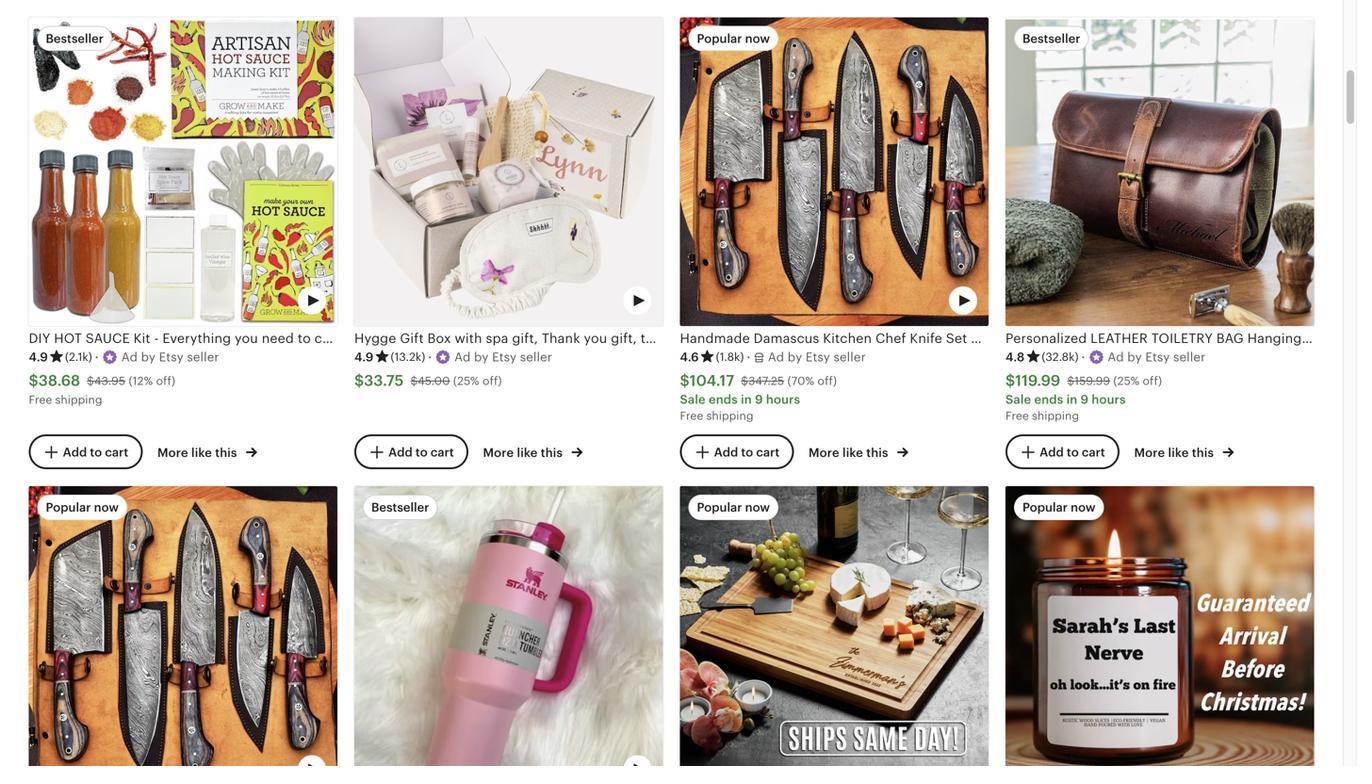 Task type: locate. For each thing, give the bounding box(es) containing it.
more for 38.68
[[157, 446, 188, 460]]

hours for 104.17
[[767, 393, 801, 407]]

add to cart down $ 38.68 $ 43.95 (12% off) free shipping
[[63, 445, 129, 460]]

$ 33.75 $ 45.00 (25% off)
[[355, 372, 502, 389]]

1 horizontal spatial hours
[[1092, 393, 1126, 407]]

· right (13.2k)
[[428, 350, 432, 365]]

more for 33.75
[[483, 446, 514, 460]]

$ down 4.8
[[1006, 372, 1016, 389]]

this for 104.17
[[867, 446, 889, 460]]

stanley tumbler name engraved 30oz/40oz, 40oz tumbler, 30oz tumbler, name engraved stanley cup image
[[355, 487, 663, 767]]

(1.8k)
[[716, 351, 744, 364]]

to down $ 33.75 $ 45.00 (25% off)
[[416, 445, 428, 460]]

4.9 for 38.68
[[29, 350, 48, 365]]

hours inside $ 119.99 $ 159.99 (25% off) sale ends in 9 hours free shipping
[[1092, 393, 1126, 407]]

this for 119.99
[[1193, 446, 1215, 460]]

ends inside $ 119.99 $ 159.99 (25% off) sale ends in 9 hours free shipping
[[1035, 393, 1064, 407]]

2 more from the left
[[483, 446, 514, 460]]

$ 104.17 $ 347.25 (70% off) sale ends in 9 hours free shipping
[[680, 372, 837, 422]]

4 · from the left
[[1082, 350, 1086, 365]]

1 horizontal spatial ends
[[1035, 393, 1064, 407]]

more
[[157, 446, 188, 460], [483, 446, 514, 460], [809, 446, 840, 460], [1135, 446, 1166, 460]]

1 9 from the left
[[755, 393, 763, 407]]

1 more like this link from the left
[[157, 442, 257, 462]]

free down 119.99
[[1006, 410, 1030, 422]]

1 horizontal spatial sale
[[1006, 393, 1032, 407]]

shipping inside $ 119.99 $ 159.99 (25% off) sale ends in 9 hours free shipping
[[1033, 410, 1080, 422]]

(25% right 159.99
[[1114, 375, 1140, 388]]

add down $ 104.17 $ 347.25 (70% off) sale ends in 9 hours free shipping
[[714, 445, 739, 460]]

4 add from the left
[[1040, 445, 1064, 460]]

4 more like this from the left
[[1135, 446, 1218, 460]]

1 horizontal spatial (25%
[[1114, 375, 1140, 388]]

9 down "347.25"
[[755, 393, 763, 407]]

sale down 119.99
[[1006, 393, 1032, 407]]

4 off) from the left
[[1143, 375, 1163, 388]]

more like this for 119.99
[[1135, 446, 1218, 460]]

2 ends from the left
[[1035, 393, 1064, 407]]

0 horizontal spatial popular now link
[[29, 487, 338, 767]]

to down $ 119.99 $ 159.99 (25% off) sale ends in 9 hours free shipping
[[1067, 445, 1079, 460]]

$ left 45.00
[[355, 372, 364, 389]]

shipping down 104.17
[[707, 410, 754, 422]]

in inside $ 104.17 $ 347.25 (70% off) sale ends in 9 hours free shipping
[[741, 393, 752, 407]]

off) right 159.99
[[1143, 375, 1163, 388]]

2 like from the left
[[517, 446, 538, 460]]

9 inside $ 119.99 $ 159.99 (25% off) sale ends in 9 hours free shipping
[[1081, 393, 1089, 407]]

sale inside $ 104.17 $ 347.25 (70% off) sale ends in 9 hours free shipping
[[680, 393, 706, 407]]

2 popular now link from the left
[[680, 487, 989, 767]]

in
[[741, 393, 752, 407], [1067, 393, 1078, 407]]

2 add to cart button from the left
[[355, 435, 468, 470]]

now
[[746, 31, 770, 45], [94, 501, 119, 515], [746, 501, 770, 515], [1071, 501, 1096, 515]]

cart down $ 38.68 $ 43.95 (12% off) free shipping
[[105, 445, 129, 460]]

product video element for 104.17
[[680, 17, 989, 326]]

4.9 up '38.68'
[[29, 350, 48, 365]]

· right "(1.8k)"
[[747, 350, 751, 365]]

4.9 up 33.75
[[355, 350, 374, 365]]

4 cart from the left
[[1082, 445, 1106, 460]]

popular now
[[697, 31, 770, 45], [46, 501, 119, 515], [697, 501, 770, 515], [1023, 501, 1096, 515]]

cart down $ 119.99 $ 159.99 (25% off) sale ends in 9 hours free shipping
[[1082, 445, 1106, 460]]

add to cart for 38.68
[[63, 445, 129, 460]]

3 like from the left
[[843, 446, 864, 460]]

1 add to cart button from the left
[[29, 435, 143, 470]]

like for 104.17
[[843, 446, 864, 460]]

add down $ 38.68 $ 43.95 (12% off) free shipping
[[63, 445, 87, 460]]

1 (25% from the left
[[453, 375, 480, 388]]

add for 119.99
[[1040, 445, 1064, 460]]

4 more like this link from the left
[[1135, 442, 1235, 462]]

$ down (13.2k)
[[411, 375, 418, 388]]

shipping for 119.99
[[1033, 410, 1080, 422]]

cart for 38.68
[[105, 445, 129, 460]]

add to cart down $ 119.99 $ 159.99 (25% off) sale ends in 9 hours free shipping
[[1040, 445, 1106, 460]]

more for 119.99
[[1135, 446, 1166, 460]]

add to cart button down $ 104.17 $ 347.25 (70% off) sale ends in 9 hours free shipping
[[680, 435, 794, 470]]

free down 104.17
[[680, 410, 704, 422]]

2 cart from the left
[[431, 445, 454, 460]]

2 off) from the left
[[483, 375, 502, 388]]

cart down $ 104.17 $ 347.25 (70% off) sale ends in 9 hours free shipping
[[757, 445, 780, 460]]

2 horizontal spatial free
[[1006, 410, 1030, 422]]

more like this
[[157, 446, 240, 460], [483, 446, 566, 460], [809, 446, 892, 460], [1135, 446, 1218, 460]]

ends
[[709, 393, 738, 407], [1035, 393, 1064, 407]]

1 horizontal spatial in
[[1067, 393, 1078, 407]]

handmade damascus kitchen chef knife set 5pcs, cowhide roll kit, rose wood handle, gift for her, wedding anniversary gift for him image
[[680, 17, 989, 326]]

4 to from the left
[[1067, 445, 1079, 460]]

free inside $ 104.17 $ 347.25 (70% off) sale ends in 9 hours free shipping
[[680, 410, 704, 422]]

0 horizontal spatial 9
[[755, 393, 763, 407]]

9 for 119.99
[[1081, 393, 1089, 407]]

shipping
[[55, 394, 102, 406], [707, 410, 754, 422], [1033, 410, 1080, 422]]

3 off) from the left
[[818, 375, 837, 388]]

add to cart for 33.75
[[389, 445, 454, 460]]

add for 33.75
[[389, 445, 413, 460]]

1 ends from the left
[[709, 393, 738, 407]]

2 hours from the left
[[1092, 393, 1126, 407]]

$
[[29, 372, 38, 389], [355, 372, 364, 389], [680, 372, 690, 389], [1006, 372, 1016, 389], [87, 375, 94, 388], [411, 375, 418, 388], [741, 375, 749, 388], [1068, 375, 1075, 388]]

1 in from the left
[[741, 393, 752, 407]]

1 horizontal spatial bestseller
[[372, 501, 429, 515]]

2 more like this from the left
[[483, 446, 566, 460]]

like for 119.99
[[1169, 446, 1189, 460]]

ends for 119.99
[[1035, 393, 1064, 407]]

shipping down '38.68'
[[55, 394, 102, 406]]

hours down "347.25"
[[767, 393, 801, 407]]

1 horizontal spatial free
[[680, 410, 704, 422]]

add to cart button down $ 38.68 $ 43.95 (12% off) free shipping
[[29, 435, 143, 470]]

$ down (2.1k)
[[87, 375, 94, 388]]

more like this link
[[157, 442, 257, 462], [483, 442, 583, 462], [809, 442, 909, 462], [1135, 442, 1235, 462]]

0 horizontal spatial shipping
[[55, 394, 102, 406]]

add down $ 119.99 $ 159.99 (25% off) sale ends in 9 hours free shipping
[[1040, 445, 1064, 460]]

sale inside $ 119.99 $ 159.99 (25% off) sale ends in 9 hours free shipping
[[1006, 393, 1032, 407]]

3 more like this from the left
[[809, 446, 892, 460]]

free
[[29, 394, 52, 406], [680, 410, 704, 422], [1006, 410, 1030, 422]]

33.75
[[364, 372, 404, 389]]

off) right (70%
[[818, 375, 837, 388]]

popular
[[697, 31, 743, 45], [46, 501, 91, 515], [697, 501, 743, 515], [1023, 501, 1068, 515]]

(25% for 33.75
[[453, 375, 480, 388]]

like
[[191, 446, 212, 460], [517, 446, 538, 460], [843, 446, 864, 460], [1169, 446, 1189, 460]]

2 · from the left
[[428, 350, 432, 365]]

more like this for 104.17
[[809, 446, 892, 460]]

add to cart for 104.17
[[714, 445, 780, 460]]

3 cart from the left
[[757, 445, 780, 460]]

1 add from the left
[[63, 445, 87, 460]]

2 4.9 from the left
[[355, 350, 374, 365]]

free for 104.17
[[680, 410, 704, 422]]

add to cart button down $ 119.99 $ 159.99 (25% off) sale ends in 9 hours free shipping
[[1006, 435, 1120, 470]]

1 add to cart from the left
[[63, 445, 129, 460]]

free for 119.99
[[1006, 410, 1030, 422]]

2 add to cart from the left
[[389, 445, 454, 460]]

4 more from the left
[[1135, 446, 1166, 460]]

1 to from the left
[[90, 445, 102, 460]]

4 this from the left
[[1193, 446, 1215, 460]]

4 add to cart button from the left
[[1006, 435, 1120, 470]]

add to cart down $ 33.75 $ 45.00 (25% off)
[[389, 445, 454, 460]]

add to cart button down $ 33.75 $ 45.00 (25% off)
[[355, 435, 468, 470]]

2 to from the left
[[416, 445, 428, 460]]

product video element for 38.68
[[29, 17, 338, 326]]

in down "347.25"
[[741, 393, 752, 407]]

0 horizontal spatial bestseller
[[46, 31, 104, 45]]

in inside $ 119.99 $ 159.99 (25% off) sale ends in 9 hours free shipping
[[1067, 393, 1078, 407]]

off) inside $ 119.99 $ 159.99 (25% off) sale ends in 9 hours free shipping
[[1143, 375, 1163, 388]]

1 cart from the left
[[105, 445, 129, 460]]

hygge gift box with spa gift, thank you gift, thank you gift for friend, thank you gift box, thank you gift mentor, teacher, coworker image
[[355, 17, 663, 326]]

$ 38.68 $ 43.95 (12% off) free shipping
[[29, 372, 176, 406]]

free inside $ 119.99 $ 159.99 (25% off) sale ends in 9 hours free shipping
[[1006, 410, 1030, 422]]

free down '38.68'
[[29, 394, 52, 406]]

add to cart button for 38.68
[[29, 435, 143, 470]]

off) right 45.00
[[483, 375, 502, 388]]

to down $ 104.17 $ 347.25 (70% off) sale ends in 9 hours free shipping
[[742, 445, 754, 460]]

(25% inside $ 33.75 $ 45.00 (25% off)
[[453, 375, 480, 388]]

3 add to cart button from the left
[[680, 435, 794, 470]]

cart
[[105, 445, 129, 460], [431, 445, 454, 460], [757, 445, 780, 460], [1082, 445, 1106, 460]]

cart for 104.17
[[757, 445, 780, 460]]

off) for 38.68
[[156, 375, 176, 388]]

hand forged damascus steel chef set gift for men, handmade chef knives, kitchen knives, chef knives, anniversary gift, birthday gift usa men image
[[29, 487, 338, 767]]

0 horizontal spatial hours
[[767, 393, 801, 407]]

1 horizontal spatial 4.9
[[355, 350, 374, 365]]

0 horizontal spatial ends
[[709, 393, 738, 407]]

3 add to cart from the left
[[714, 445, 780, 460]]

off)
[[156, 375, 176, 388], [483, 375, 502, 388], [818, 375, 837, 388], [1143, 375, 1163, 388]]

· right (32.8k)
[[1082, 350, 1086, 365]]

0 horizontal spatial sale
[[680, 393, 706, 407]]

bestseller link
[[355, 487, 663, 767]]

(25%
[[453, 375, 480, 388], [1114, 375, 1140, 388]]

1 hours from the left
[[767, 393, 801, 407]]

2 horizontal spatial shipping
[[1033, 410, 1080, 422]]

1 more from the left
[[157, 446, 188, 460]]

3 popular now link from the left
[[1006, 487, 1315, 767]]

add down 33.75
[[389, 445, 413, 460]]

2 (25% from the left
[[1114, 375, 1140, 388]]

off) for 119.99
[[1143, 375, 1163, 388]]

in for 119.99
[[1067, 393, 1078, 407]]

1 off) from the left
[[156, 375, 176, 388]]

3 more from the left
[[809, 446, 840, 460]]

· right (2.1k)
[[95, 350, 99, 365]]

1 · from the left
[[95, 350, 99, 365]]

in down 159.99
[[1067, 393, 1078, 407]]

3 this from the left
[[867, 446, 889, 460]]

1 horizontal spatial shipping
[[707, 410, 754, 422]]

0 horizontal spatial free
[[29, 394, 52, 406]]

3 · from the left
[[747, 350, 751, 365]]

ends down 104.17
[[709, 393, 738, 407]]

1 horizontal spatial popular now link
[[680, 487, 989, 767]]

off) inside $ 38.68 $ 43.95 (12% off) free shipping
[[156, 375, 176, 388]]

1 like from the left
[[191, 446, 212, 460]]

9
[[755, 393, 763, 407], [1081, 393, 1089, 407]]

2 horizontal spatial popular now link
[[1006, 487, 1315, 767]]

0 horizontal spatial 4.9
[[29, 350, 48, 365]]

off) right (12%
[[156, 375, 176, 388]]

0 horizontal spatial in
[[741, 393, 752, 407]]

add for 104.17
[[714, 445, 739, 460]]

2 9 from the left
[[1081, 393, 1089, 407]]

4 add to cart from the left
[[1040, 445, 1106, 460]]

1 more like this from the left
[[157, 446, 240, 460]]

hours inside $ 104.17 $ 347.25 (70% off) sale ends in 9 hours free shipping
[[767, 393, 801, 407]]

ends down 119.99
[[1035, 393, 1064, 407]]

sale
[[680, 393, 706, 407], [1006, 393, 1032, 407]]

personalized last nerve candle! funny candle, funny gift, unique holiday gift, custom name candle, mom gift, bff gift, personalized gift image
[[1006, 487, 1315, 767]]

bestseller inside 'link'
[[372, 501, 429, 515]]

cart down 45.00
[[431, 445, 454, 460]]

9 inside $ 104.17 $ 347.25 (70% off) sale ends in 9 hours free shipping
[[755, 393, 763, 407]]

add to cart button for 119.99
[[1006, 435, 1120, 470]]

add
[[63, 445, 87, 460], [389, 445, 413, 460], [714, 445, 739, 460], [1040, 445, 1064, 460]]

1 horizontal spatial 9
[[1081, 393, 1089, 407]]

2 add from the left
[[389, 445, 413, 460]]

2 in from the left
[[1067, 393, 1078, 407]]

(70%
[[788, 375, 815, 388]]

popular now link
[[29, 487, 338, 767], [680, 487, 989, 767], [1006, 487, 1315, 767]]

off) inside $ 33.75 $ 45.00 (25% off)
[[483, 375, 502, 388]]

add to cart button
[[29, 435, 143, 470], [355, 435, 468, 470], [680, 435, 794, 470], [1006, 435, 1120, 470]]

3 more like this link from the left
[[809, 442, 909, 462]]

this for 38.68
[[215, 446, 237, 460]]

like for 33.75
[[517, 446, 538, 460]]

this
[[215, 446, 237, 460], [541, 446, 563, 460], [867, 446, 889, 460], [1193, 446, 1215, 460]]

3 to from the left
[[742, 445, 754, 460]]

·
[[95, 350, 99, 365], [428, 350, 432, 365], [747, 350, 751, 365], [1082, 350, 1086, 365]]

shipping down 119.99
[[1033, 410, 1080, 422]]

1 4.9 from the left
[[29, 350, 48, 365]]

shipping inside $ 104.17 $ 347.25 (70% off) sale ends in 9 hours free shipping
[[707, 410, 754, 422]]

4.6
[[680, 350, 699, 365]]

(25% right 45.00
[[453, 375, 480, 388]]

1 sale from the left
[[680, 393, 706, 407]]

2 sale from the left
[[1006, 393, 1032, 407]]

to down $ 38.68 $ 43.95 (12% off) free shipping
[[90, 445, 102, 460]]

sale down 104.17
[[680, 393, 706, 407]]

2 horizontal spatial bestseller
[[1023, 31, 1081, 45]]

9 down 159.99
[[1081, 393, 1089, 407]]

4.9
[[29, 350, 48, 365], [355, 350, 374, 365]]

add to cart down $ 104.17 $ 347.25 (70% off) sale ends in 9 hours free shipping
[[714, 445, 780, 460]]

1 this from the left
[[215, 446, 237, 460]]

add to cart
[[63, 445, 129, 460], [389, 445, 454, 460], [714, 445, 780, 460], [1040, 445, 1106, 460]]

2 this from the left
[[541, 446, 563, 460]]

product video element
[[29, 17, 338, 326], [355, 17, 663, 326], [680, 17, 989, 326], [29, 487, 338, 767], [355, 487, 663, 767]]

sale for 119.99
[[1006, 393, 1032, 407]]

(25% inside $ 119.99 $ 159.99 (25% off) sale ends in 9 hours free shipping
[[1114, 375, 1140, 388]]

3 add from the left
[[714, 445, 739, 460]]

hours
[[767, 393, 801, 407], [1092, 393, 1126, 407]]

hours down 159.99
[[1092, 393, 1126, 407]]

off) inside $ 104.17 $ 347.25 (70% off) sale ends in 9 hours free shipping
[[818, 375, 837, 388]]

to
[[90, 445, 102, 460], [416, 445, 428, 460], [742, 445, 754, 460], [1067, 445, 1079, 460]]

bestseller
[[46, 31, 104, 45], [1023, 31, 1081, 45], [372, 501, 429, 515]]

ends inside $ 104.17 $ 347.25 (70% off) sale ends in 9 hours free shipping
[[709, 393, 738, 407]]

4 like from the left
[[1169, 446, 1189, 460]]

104.17
[[690, 372, 735, 389]]

0 horizontal spatial (25%
[[453, 375, 480, 388]]



Task type: describe. For each thing, give the bounding box(es) containing it.
to for 38.68
[[90, 445, 102, 460]]

9 for 104.17
[[755, 393, 763, 407]]

1 popular now link from the left
[[29, 487, 338, 767]]

$ left 43.95
[[29, 372, 38, 389]]

4.9 for 33.75
[[355, 350, 374, 365]]

product video element for 33.75
[[355, 17, 663, 326]]

add to cart button for 104.17
[[680, 435, 794, 470]]

· for 33.75
[[428, 350, 432, 365]]

$ 119.99 $ 159.99 (25% off) sale ends in 9 hours free shipping
[[1006, 372, 1163, 422]]

more like this link for 104.17
[[809, 442, 909, 462]]

to for 104.17
[[742, 445, 754, 460]]

(2.1k)
[[65, 351, 92, 364]]

hours for 119.99
[[1092, 393, 1126, 407]]

· for 38.68
[[95, 350, 99, 365]]

free inside $ 38.68 $ 43.95 (12% off) free shipping
[[29, 394, 52, 406]]

more like this for 33.75
[[483, 446, 566, 460]]

(25% for 119.99
[[1114, 375, 1140, 388]]

43.95
[[94, 375, 126, 388]]

bestseller for diy hot sauce kit - everything you need to cook 3 custom artisan sauces w/ this making kit using 3 kinds of spicy dried peppers & 5 spices image in the top left of the page
[[46, 31, 104, 45]]

personalized cutting board wedding gift, bamboo charcuterie board, unique christmas gifts, bridal shower gift, engraved engagement present, image
[[680, 487, 989, 767]]

38.68
[[38, 372, 80, 389]]

shipping for 104.17
[[707, 410, 754, 422]]

159.99
[[1075, 375, 1111, 388]]

$ down 4.6
[[680, 372, 690, 389]]

more for 104.17
[[809, 446, 840, 460]]

$ inside $ 33.75 $ 45.00 (25% off)
[[411, 375, 418, 388]]

347.25
[[749, 375, 785, 388]]

$ down (32.8k)
[[1068, 375, 1075, 388]]

(32.8k)
[[1042, 351, 1079, 364]]

4.8
[[1006, 350, 1025, 365]]

$ down "(1.8k)"
[[741, 375, 749, 388]]

(12%
[[129, 375, 153, 388]]

cart for 119.99
[[1082, 445, 1106, 460]]

off) for 104.17
[[818, 375, 837, 388]]

119.99
[[1016, 372, 1061, 389]]

2 more like this link from the left
[[483, 442, 583, 462]]

more like this for 38.68
[[157, 446, 240, 460]]

add to cart for 119.99
[[1040, 445, 1106, 460]]

bestseller for stanley tumbler name engraved 30oz/40oz, 40oz tumbler, 30oz tumbler, name engraved stanley cup image
[[372, 501, 429, 515]]

add to cart button for 33.75
[[355, 435, 468, 470]]

cart for 33.75
[[431, 445, 454, 460]]

ends for 104.17
[[709, 393, 738, 407]]

personalized leather toiletry bag hanging mens dopp kit tote travel bags custom engraved christmas gifts for him dad boyfriend gift for men image
[[1006, 17, 1315, 326]]

to for 33.75
[[416, 445, 428, 460]]

to for 119.99
[[1067, 445, 1079, 460]]

in for 104.17
[[741, 393, 752, 407]]

add for 38.68
[[63, 445, 87, 460]]

like for 38.68
[[191, 446, 212, 460]]

· for 119.99
[[1082, 350, 1086, 365]]

diy hot sauce kit - everything you need to cook 3 custom artisan sauces w/ this making kit using 3 kinds of spicy dried peppers & 5 spices image
[[29, 17, 338, 326]]

shipping inside $ 38.68 $ 43.95 (12% off) free shipping
[[55, 394, 102, 406]]

· for 104.17
[[747, 350, 751, 365]]

off) for 33.75
[[483, 375, 502, 388]]

(13.2k)
[[391, 351, 425, 364]]

sale for 104.17
[[680, 393, 706, 407]]

more like this link for 38.68
[[157, 442, 257, 462]]

more like this link for 119.99
[[1135, 442, 1235, 462]]

45.00
[[418, 375, 450, 388]]



Task type: vqa. For each thing, say whether or not it's contained in the screenshot.
"$" in $ 10.99 eligible orders get 10% off
no



